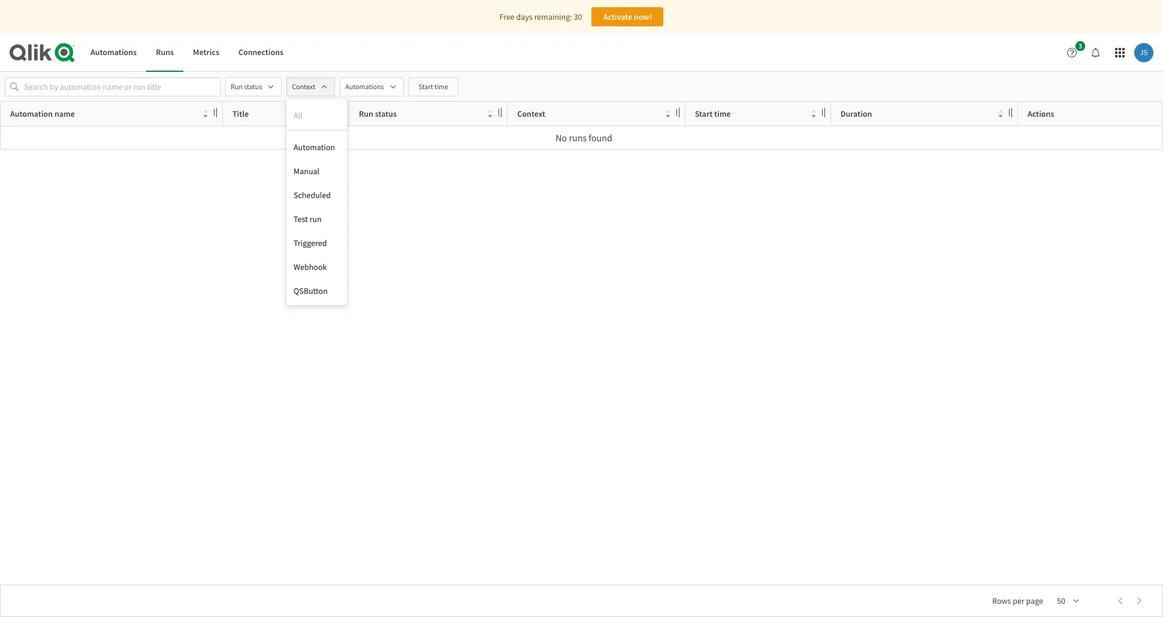 Task type: locate. For each thing, give the bounding box(es) containing it.
1 horizontal spatial start time
[[695, 108, 731, 119]]

free
[[500, 11, 515, 22]]

status
[[375, 108, 397, 119]]

no runs found
[[556, 132, 612, 144]]

automation left the name
[[10, 108, 53, 119]]

1 horizontal spatial start
[[695, 108, 713, 119]]

0 vertical spatial automation
[[10, 108, 53, 119]]

runs
[[569, 132, 587, 144]]

start
[[419, 82, 433, 91], [695, 108, 713, 119]]

connections button
[[229, 34, 293, 72]]

time inside start time button
[[435, 82, 448, 91]]

1 vertical spatial context
[[517, 108, 545, 119]]

Search by automation name or run title text field
[[24, 77, 201, 97]]

time
[[435, 82, 448, 91], [714, 108, 731, 119]]

1 horizontal spatial automation
[[294, 142, 335, 153]]

0 horizontal spatial start
[[419, 82, 433, 91]]

runs
[[156, 47, 174, 58]]

manual
[[294, 166, 320, 177]]

no
[[556, 132, 567, 144]]

0 vertical spatial start time
[[419, 82, 448, 91]]

actions
[[1028, 108, 1054, 119]]

tab list
[[81, 34, 293, 72]]

1 vertical spatial time
[[714, 108, 731, 119]]

activate now!
[[603, 11, 652, 22]]

start time button
[[408, 77, 459, 96]]

automations button
[[81, 34, 146, 72]]

1 vertical spatial start time
[[695, 108, 731, 119]]

now!
[[634, 11, 652, 22]]

0 horizontal spatial automation
[[10, 108, 53, 119]]

list box
[[286, 99, 347, 306]]

0 vertical spatial start
[[419, 82, 433, 91]]

0 vertical spatial time
[[435, 82, 448, 91]]

start time
[[419, 82, 448, 91], [695, 108, 731, 119]]

0 horizontal spatial start time
[[419, 82, 448, 91]]

0 horizontal spatial context
[[292, 82, 315, 91]]

list box containing automation
[[286, 99, 347, 306]]

automation for automation name
[[10, 108, 53, 119]]

0 vertical spatial context
[[292, 82, 315, 91]]

qsbutton
[[294, 286, 328, 297]]

option
[[286, 130, 347, 131]]

automation up manual
[[294, 142, 335, 153]]

1 vertical spatial automation
[[294, 142, 335, 153]]

automation
[[10, 108, 53, 119], [294, 142, 335, 153]]

duration
[[841, 108, 872, 119]]

1 vertical spatial start
[[695, 108, 713, 119]]

days
[[516, 11, 533, 22]]

automation for automation
[[294, 142, 335, 153]]

0 horizontal spatial time
[[435, 82, 448, 91]]

metrics button
[[183, 34, 229, 72]]

metrics
[[193, 47, 219, 58]]

context
[[292, 82, 315, 91], [517, 108, 545, 119]]

per
[[1013, 596, 1025, 607]]



Task type: vqa. For each thing, say whether or not it's contained in the screenshot.
Free
yes



Task type: describe. For each thing, give the bounding box(es) containing it.
test run
[[294, 214, 322, 225]]

activate
[[603, 11, 632, 22]]

context button
[[287, 77, 335, 96]]

rows per page
[[993, 596, 1043, 607]]

rows
[[993, 596, 1011, 607]]

start inside button
[[419, 82, 433, 91]]

1 horizontal spatial time
[[714, 108, 731, 119]]

1 horizontal spatial context
[[517, 108, 545, 119]]

automation name
[[10, 108, 75, 119]]

runs button
[[146, 34, 183, 72]]

scheduled
[[294, 190, 331, 201]]

test
[[294, 214, 308, 225]]

webhook
[[294, 262, 327, 273]]

run
[[359, 108, 373, 119]]

start time inside button
[[419, 82, 448, 91]]

name
[[54, 108, 75, 119]]

found
[[589, 132, 612, 144]]

run
[[310, 214, 322, 225]]

run status
[[359, 108, 397, 119]]

30
[[574, 11, 582, 22]]

tab list containing automations
[[81, 34, 293, 72]]

automations
[[91, 47, 137, 58]]

title
[[233, 108, 249, 119]]

triggered
[[294, 238, 327, 249]]

remaining:
[[534, 11, 572, 22]]

connections
[[239, 47, 284, 58]]

free days remaining: 30
[[500, 11, 582, 22]]

activate now! link
[[592, 7, 664, 26]]

context inside dropdown button
[[292, 82, 315, 91]]

page
[[1026, 596, 1043, 607]]



